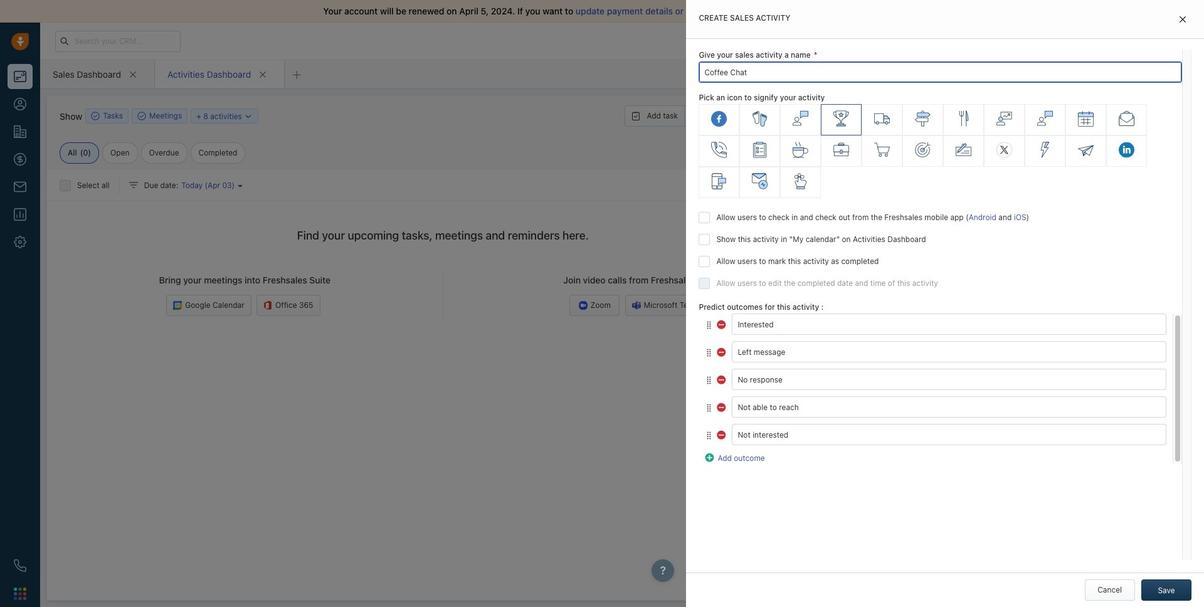 Task type: describe. For each thing, give the bounding box(es) containing it.
3 ui drag handle image from the top
[[705, 431, 713, 440]]

minus filled image for third ui drag handle image from the bottom of the page
[[717, 319, 727, 329]]

1 ui drag handle image from the top
[[705, 321, 713, 330]]

1 ui drag handle image from the top
[[705, 348, 713, 358]]

2 ui drag handle image from the top
[[705, 376, 713, 385]]

2 ui drag handle image from the top
[[705, 403, 713, 413]]

phone element
[[8, 553, 33, 578]]

minus filled image for second ui drag handle icon from the bottom of the page
[[717, 346, 727, 356]]

Like 'Facebook chat' text field
[[699, 62, 1183, 83]]



Task type: vqa. For each thing, say whether or not it's contained in the screenshot.
top minus filled image
yes



Task type: locate. For each thing, give the bounding box(es) containing it.
down image
[[244, 112, 253, 121]]

minus filled image for 1st ui drag handle image from the bottom of the page
[[717, 429, 727, 439]]

ui drag handle image
[[705, 321, 713, 330], [705, 403, 713, 413], [705, 431, 713, 440]]

5 minus filled image from the top
[[717, 429, 727, 439]]

dialog
[[687, 0, 1205, 607]]

4 minus filled image from the top
[[717, 401, 727, 411]]

minus filled image
[[717, 319, 727, 329], [717, 346, 727, 356], [717, 374, 727, 384], [717, 401, 727, 411], [717, 429, 727, 439]]

freshworks switcher image
[[14, 588, 26, 600]]

2 minus filled image from the top
[[717, 346, 727, 356]]

2 vertical spatial ui drag handle image
[[705, 431, 713, 440]]

1 vertical spatial ui drag handle image
[[705, 403, 713, 413]]

send email image
[[1087, 37, 1096, 45]]

1 vertical spatial ui drag handle image
[[705, 376, 713, 385]]

plus filled image
[[705, 452, 715, 462]]

close image
[[1184, 7, 1193, 16]]

ui drag handle image
[[705, 348, 713, 358], [705, 376, 713, 385]]

None text field
[[732, 314, 1167, 335], [732, 342, 1167, 363], [732, 369, 1167, 391], [732, 314, 1167, 335], [732, 342, 1167, 363], [732, 369, 1167, 391]]

None text field
[[732, 397, 1167, 418], [732, 424, 1167, 446], [732, 397, 1167, 418], [732, 424, 1167, 446]]

1 minus filled image from the top
[[717, 319, 727, 329]]

0 vertical spatial ui drag handle image
[[705, 321, 713, 330]]

minus filled image for 1st ui drag handle icon from the bottom of the page
[[717, 374, 727, 384]]

Search your CRM... text field
[[55, 30, 181, 52]]

0 vertical spatial ui drag handle image
[[705, 348, 713, 358]]

3 minus filled image from the top
[[717, 374, 727, 384]]

phone image
[[14, 560, 26, 572]]

minus filled image for second ui drag handle image from the bottom of the page
[[717, 401, 727, 411]]

what's new image
[[1115, 36, 1124, 45]]

tab panel
[[687, 0, 1205, 607]]



